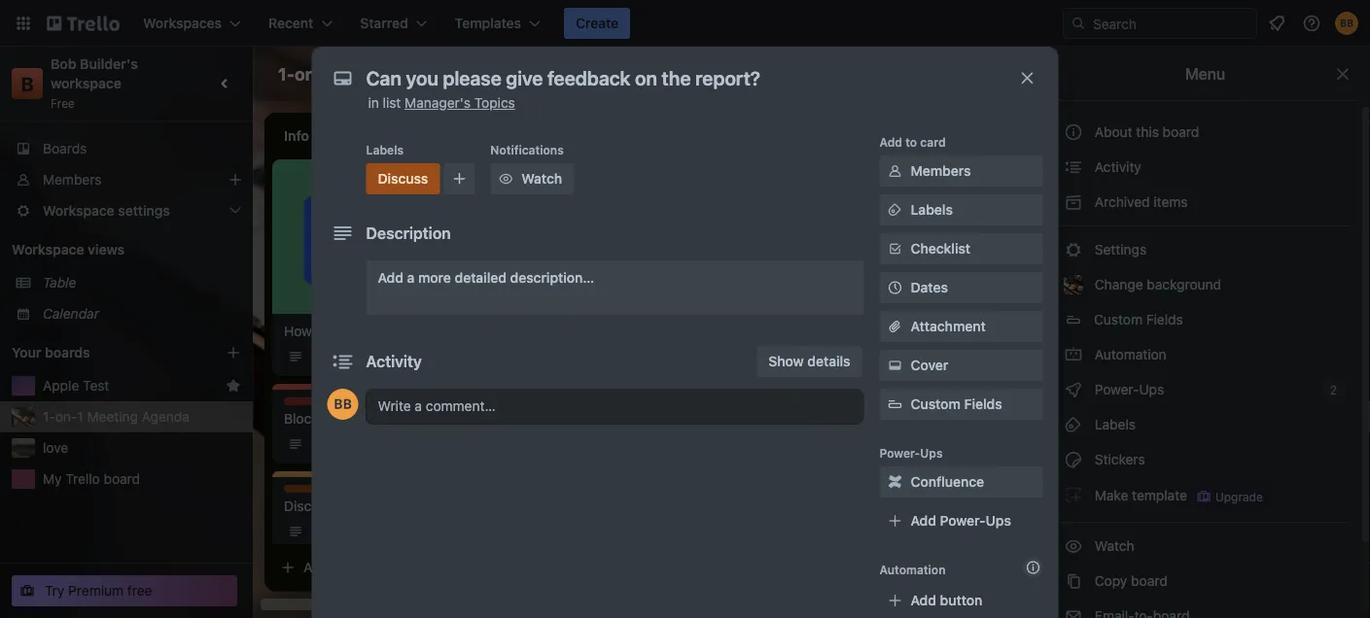 Task type: locate. For each thing, give the bounding box(es) containing it.
ups
[[1140, 382, 1165, 398], [921, 447, 943, 460], [986, 513, 1012, 529]]

0 horizontal spatial custom
[[911, 396, 961, 412]]

0 vertical spatial to
[[906, 135, 918, 149]]

0 horizontal spatial bob builder (bobbuilder40) image
[[327, 389, 358, 420]]

2 horizontal spatial add a card
[[856, 297, 925, 313]]

the down can
[[837, 254, 857, 270]]

my
[[636, 254, 654, 270]]

blocker - timely discussion (#4) link
[[284, 410, 502, 429]]

add a card down dates
[[856, 297, 925, 313]]

meeting down test
[[87, 409, 138, 425]]

sm image inside copy board link
[[1064, 572, 1084, 591]]

agenda inside 1-on-1 meeting agenda link
[[142, 409, 190, 425]]

0 vertical spatial ups
[[1140, 382, 1165, 398]]

1 vertical spatial color: red, title: "blocker" element
[[284, 398, 326, 412]]

meeting
[[336, 63, 404, 84], [87, 409, 138, 425]]

workspace
[[51, 75, 122, 91]]

a
[[407, 270, 415, 286], [885, 297, 893, 313], [609, 391, 617, 407], [333, 560, 340, 576]]

0 horizontal spatial 1
[[77, 409, 83, 425]]

ups up confluence
[[921, 447, 943, 460]]

add a card down "suggested"
[[304, 560, 373, 576]]

0 horizontal spatial the
[[717, 254, 737, 270]]

0 vertical spatial 1-
[[278, 63, 295, 84]]

0 vertical spatial color: red, title: "blocker" element
[[560, 167, 603, 182]]

0 vertical spatial agenda
[[408, 63, 472, 84]]

card down dates
[[897, 297, 925, 313]]

1-on-1 meeting agenda up in
[[278, 63, 472, 84]]

a down the some
[[609, 391, 617, 407]]

power- up confluence
[[880, 447, 921, 460]]

0 vertical spatial can
[[741, 180, 763, 197]]

the right for
[[717, 254, 737, 270]]

if
[[756, 328, 764, 344]]

trello
[[65, 471, 100, 487]]

can inside discuss i think we can improve velocity if we make some tooling changes.
[[624, 328, 646, 344]]

we right how
[[767, 180, 785, 197]]

the
[[717, 254, 737, 270], [837, 254, 857, 270]]

1 horizontal spatial on
[[1028, 235, 1044, 251]]

to for card
[[906, 135, 918, 149]]

try
[[45, 583, 65, 599]]

give
[[936, 235, 962, 251]]

1 vertical spatial automation
[[880, 563, 946, 577]]

to up discuss new training program
[[906, 135, 918, 149]]

meeting up in
[[336, 63, 404, 84]]

on-
[[295, 63, 324, 84], [55, 409, 77, 425]]

watch inside "button"
[[522, 171, 562, 187]]

some
[[598, 348, 632, 364]]

background
[[1147, 277, 1222, 293]]

automation down change
[[1092, 347, 1167, 363]]

discuss inside discuss can you please give feedback on the report?
[[837, 223, 881, 236]]

agenda
[[408, 63, 472, 84], [142, 409, 190, 425]]

None text field
[[357, 60, 999, 95]]

1 the from the left
[[717, 254, 737, 270]]

on
[[675, 180, 691, 197], [1028, 235, 1044, 251]]

discuss new training program
[[837, 168, 973, 197]]

0 vertical spatial power-
[[1095, 382, 1140, 398]]

1 vertical spatial add a card
[[580, 391, 649, 407]]

0 horizontal spatial can
[[624, 328, 646, 344]]

about this board button
[[1053, 117, 1351, 148]]

training
[[868, 180, 916, 197]]

sm image
[[797, 58, 824, 86], [1064, 158, 1084, 177], [496, 169, 516, 189], [886, 200, 905, 220], [886, 239, 905, 259], [1064, 380, 1084, 400], [1064, 415, 1084, 435], [886, 473, 905, 492], [1064, 607, 1084, 619]]

0 vertical spatial on
[[675, 180, 691, 197]]

details
[[808, 354, 851, 370]]

1 vertical spatial fields
[[965, 396, 1003, 412]]

add a more detailed description… link
[[366, 261, 864, 315]]

0 horizontal spatial custom fields button
[[880, 395, 1043, 414]]

1 horizontal spatial 1-on-1 meeting agenda
[[278, 63, 472, 84]]

bob builder (bobbuilder40) image down use
[[327, 389, 358, 420]]

custom fields for the bottommost the custom fields button
[[911, 396, 1003, 412]]

0 vertical spatial on-
[[295, 63, 324, 84]]

custom for the bottommost the custom fields button
[[911, 396, 961, 412]]

sm image inside automation link
[[1064, 345, 1084, 365]]

love
[[43, 440, 68, 456]]

change background link
[[1053, 269, 1351, 301]]

your
[[12, 345, 41, 361]]

primary element
[[0, 0, 1371, 47]]

this right about
[[1137, 124, 1160, 140]]

board up activity link
[[1163, 124, 1200, 140]]

a for the bottom add a card button
[[333, 560, 340, 576]]

color: red, title: "blocker" element left timely
[[284, 398, 326, 412]]

any
[[641, 274, 665, 290]]

my trello board
[[43, 471, 140, 487]]

sm image inside activity link
[[1064, 158, 1084, 177]]

to for use
[[316, 323, 328, 340]]

0 vertical spatial labels
[[366, 143, 404, 157]]

the inside i've drafted my goals for the next few months. any feedback?
[[717, 254, 737, 270]]

forward?
[[598, 200, 653, 216]]

card down "suggested"
[[344, 560, 373, 576]]

search image
[[1071, 16, 1087, 31]]

can right how
[[741, 180, 763, 197]]

0 vertical spatial add a card
[[856, 297, 925, 313]]

discuss inside discuss i think we can improve velocity if we make some tooling changes.
[[560, 316, 604, 330]]

1-
[[278, 63, 295, 84], [43, 409, 55, 425]]

1 horizontal spatial meeting
[[336, 63, 404, 84]]

sm image inside watch "link"
[[1064, 537, 1084, 556]]

1 horizontal spatial 1-
[[278, 63, 295, 84]]

2 horizontal spatial bob builder (bobbuilder40) image
[[1336, 12, 1359, 35]]

on left the x, on the right of page
[[675, 180, 691, 197]]

color: orange, title: "discuss" element for i think we can improve velocity if we make some tooling changes.
[[560, 315, 604, 330]]

custom fields button
[[1053, 304, 1351, 336], [880, 395, 1043, 414]]

power-
[[1095, 382, 1140, 398], [880, 447, 921, 460], [940, 513, 986, 529]]

0 horizontal spatial meeting
[[87, 409, 138, 425]]

1 vertical spatial 1-on-1 meeting agenda
[[43, 409, 190, 425]]

checklist link
[[880, 233, 1043, 265]]

can inside blocker the team is stuck on x, how can we move forward?
[[741, 180, 763, 197]]

this right use
[[358, 323, 381, 340]]

color: red, title: "blocker" element
[[560, 167, 603, 182], [284, 398, 326, 412]]

- left "suggested"
[[337, 499, 343, 515]]

fields down cover link
[[965, 396, 1003, 412]]

1 horizontal spatial color: red, title: "blocker" element
[[560, 167, 603, 182]]

i've
[[560, 254, 582, 270]]

- inside discuss discuss - suggested topic (#3)
[[337, 499, 343, 515]]

add a card for the topmost add a card button
[[856, 297, 925, 313]]

bob builder (bobbuilder40) image
[[1336, 12, 1359, 35], [921, 60, 948, 88], [327, 389, 358, 420]]

0 vertical spatial automation
[[1092, 347, 1167, 363]]

color: orange, title: "discuss" element for discuss - suggested topic (#3)
[[284, 485, 328, 500]]

add a card button
[[825, 290, 1043, 321], [549, 383, 767, 414], [272, 553, 490, 584]]

add up discuss new training program
[[880, 135, 903, 149]]

color: orange, title: "discuss" element down "new"
[[837, 222, 881, 236]]

1 horizontal spatial on-
[[295, 63, 324, 84]]

automation up the add button
[[880, 563, 946, 577]]

create
[[576, 15, 619, 31]]

0 vertical spatial 1
[[324, 63, 332, 84]]

blocker for blocker
[[284, 399, 326, 412]]

table link
[[43, 273, 241, 293]]

card down the some
[[620, 391, 649, 407]]

color: orange, title: "discuss" element up the description
[[366, 163, 440, 195]]

power- down confluence
[[940, 513, 986, 529]]

discuss inside discuss new training program
[[837, 168, 881, 182]]

1 horizontal spatial add a card button
[[549, 383, 767, 414]]

1 horizontal spatial agenda
[[408, 63, 472, 84]]

sm image
[[886, 161, 905, 181], [1064, 193, 1084, 212], [1064, 240, 1084, 260], [1064, 345, 1084, 365], [886, 356, 905, 376], [1064, 450, 1084, 470], [1064, 485, 1084, 505], [1064, 537, 1084, 556], [1064, 572, 1084, 591]]

activity down about
[[1092, 159, 1142, 175]]

Board name text field
[[268, 58, 482, 89]]

can up the some
[[624, 328, 646, 344]]

add left button
[[911, 593, 937, 609]]

sm image inside watch "button"
[[496, 169, 516, 189]]

board
[[589, 66, 627, 82]]

0 horizontal spatial 1-
[[43, 409, 55, 425]]

1- inside board name text box
[[278, 63, 295, 84]]

archived
[[1095, 194, 1150, 210]]

sm image for watch
[[1064, 537, 1084, 556]]

1 vertical spatial on
[[1028, 235, 1044, 251]]

1 horizontal spatial automation
[[1092, 347, 1167, 363]]

watch up "copy"
[[1092, 538, 1139, 555]]

members link down boards
[[0, 164, 253, 196]]

manager's topics link
[[405, 95, 515, 111]]

blocker inside blocker the team is stuck on x, how can we move forward?
[[560, 168, 603, 182]]

sm image inside settings "link"
[[1064, 240, 1084, 260]]

1 horizontal spatial power-
[[940, 513, 986, 529]]

add a card button down "suggested"
[[272, 553, 490, 584]]

color: orange, title: "discuss" element left "suggested"
[[284, 485, 328, 500]]

a for add a card button to the middle
[[609, 391, 617, 407]]

board inside button
[[1163, 124, 1200, 140]]

ups down automation link
[[1140, 382, 1165, 398]]

1 horizontal spatial 1
[[324, 63, 332, 84]]

star or unstar board image
[[494, 66, 509, 82]]

2 vertical spatial add a card button
[[272, 553, 490, 584]]

custom fields down cover link
[[911, 396, 1003, 412]]

fields down 'change background' at right top
[[1147, 312, 1184, 328]]

0 horizontal spatial custom fields
[[911, 396, 1003, 412]]

color: orange, title: "discuss" element
[[366, 163, 440, 195], [837, 167, 881, 182], [837, 222, 881, 236], [560, 315, 604, 330], [284, 485, 328, 500]]

how
[[711, 180, 737, 197]]

1 horizontal spatial custom fields
[[1094, 312, 1184, 328]]

custom fields down 'change background' at right top
[[1094, 312, 1184, 328]]

0 vertical spatial fields
[[1147, 312, 1184, 328]]

1 horizontal spatial bob builder (bobbuilder40) image
[[921, 60, 948, 88]]

blocker blocker - timely discussion (#4)
[[284, 399, 487, 427]]

1 horizontal spatial this
[[1137, 124, 1160, 140]]

power- up stickers on the right of page
[[1095, 382, 1140, 398]]

0 vertical spatial 1-on-1 meeting agenda
[[278, 63, 472, 84]]

power-ups up confluence
[[880, 447, 943, 460]]

custom down the cover
[[911, 396, 961, 412]]

0 horizontal spatial on
[[675, 180, 691, 197]]

starred icon image
[[226, 378, 241, 394]]

discuss for discuss discuss - suggested topic (#3)
[[284, 486, 328, 500]]

1 vertical spatial activity
[[366, 353, 422, 371]]

0 horizontal spatial add a card
[[304, 560, 373, 576]]

1 horizontal spatial watch
[[1092, 538, 1139, 555]]

labels down program at the right of page
[[911, 202, 953, 218]]

cover link
[[880, 350, 1043, 381]]

1 vertical spatial add a card button
[[549, 383, 767, 414]]

settings link
[[1053, 234, 1351, 266]]

members down boards
[[43, 172, 102, 188]]

a down discuss discuss - suggested topic (#3) on the bottom
[[333, 560, 340, 576]]

think
[[568, 328, 598, 344]]

add down discuss discuss - suggested topic (#3) on the bottom
[[304, 560, 329, 576]]

stickers link
[[1053, 445, 1351, 476]]

labels down list
[[366, 143, 404, 157]]

color: red, title: "blocker" element for blocker - timely discussion (#4)
[[284, 398, 326, 412]]

1 horizontal spatial fields
[[1147, 312, 1184, 328]]

stuck
[[637, 180, 671, 197]]

2 the from the left
[[837, 254, 857, 270]]

1 horizontal spatial labels
[[911, 202, 953, 218]]

1 vertical spatial watch
[[1092, 538, 1139, 555]]

menu
[[1186, 65, 1226, 83]]

1-on-1 meeting agenda inside 1-on-1 meeting agenda link
[[43, 409, 190, 425]]

customize views image
[[649, 64, 668, 84]]

try premium free button
[[12, 576, 237, 607]]

sm image for stickers
[[1064, 450, 1084, 470]]

1 horizontal spatial custom
[[1094, 312, 1143, 328]]

1
[[324, 63, 332, 84], [335, 350, 340, 364], [77, 409, 83, 425]]

board right use
[[385, 323, 421, 340]]

0 vertical spatial -
[[335, 411, 341, 427]]

on right the 'feedback'
[[1028, 235, 1044, 251]]

color: orange, title: "discuss" element up make at the bottom of page
[[560, 315, 604, 330]]

Write a comment text field
[[366, 389, 864, 424]]

the
[[560, 180, 584, 197]]

upgrade button
[[1193, 485, 1267, 509]]

a left more
[[407, 270, 415, 286]]

on inside blocker the team is stuck on x, how can we move forward?
[[675, 180, 691, 197]]

members up program at the right of page
[[911, 163, 971, 179]]

my
[[43, 471, 62, 487]]

description…
[[510, 270, 595, 286]]

workspace
[[12, 242, 84, 258]]

custom fields button down cover link
[[880, 395, 1043, 414]]

change
[[1095, 277, 1144, 293]]

2 vertical spatial add a card
[[304, 560, 373, 576]]

custom down change
[[1094, 312, 1143, 328]]

apple test link
[[43, 376, 218, 396]]

add button button
[[880, 586, 1043, 617]]

topic
[[418, 499, 450, 515]]

custom fields button up automation link
[[1053, 304, 1351, 336]]

0 vertical spatial custom fields button
[[1053, 304, 1351, 336]]

0 vertical spatial custom fields
[[1094, 312, 1184, 328]]

1 vertical spatial to
[[316, 323, 328, 340]]

- inside blocker blocker - timely discussion (#4)
[[335, 411, 341, 427]]

1 vertical spatial ups
[[921, 447, 943, 460]]

feedback
[[966, 235, 1024, 251]]

agenda up love link
[[142, 409, 190, 425]]

2 vertical spatial 1
[[77, 409, 83, 425]]

add a card for add a card button to the middle
[[580, 391, 649, 407]]

1 horizontal spatial can
[[741, 180, 763, 197]]

sm image inside cover link
[[886, 356, 905, 376]]

ups up add button button
[[986, 513, 1012, 529]]

1 vertical spatial on-
[[55, 409, 77, 425]]

0 horizontal spatial fields
[[965, 396, 1003, 412]]

more
[[418, 270, 451, 286]]

2 horizontal spatial 1
[[335, 350, 340, 364]]

members link down add to card
[[880, 156, 1043, 187]]

bob builder (bobbuilder40) image left share button
[[921, 60, 948, 88]]

color: orange, title: "discuss" element down add to card
[[837, 167, 881, 182]]

sm image inside the stickers link
[[1064, 450, 1084, 470]]

sm image inside archived items link
[[1064, 193, 1084, 212]]

sm image inside checklist link
[[886, 239, 905, 259]]

your boards with 4 items element
[[12, 341, 197, 365]]

1 horizontal spatial ups
[[986, 513, 1012, 529]]

0 vertical spatial custom
[[1094, 312, 1143, 328]]

0 vertical spatial watch
[[522, 171, 562, 187]]

dates
[[911, 280, 948, 296]]

i've drafted my goals for the next few months. any feedback?
[[560, 254, 768, 290]]

1 vertical spatial this
[[358, 323, 381, 340]]

archived items link
[[1053, 187, 1351, 218]]

1 vertical spatial -
[[337, 499, 343, 515]]

1-on-1 meeting agenda down apple test link
[[43, 409, 190, 425]]

workspace visible image
[[529, 66, 544, 82]]

0 horizontal spatial watch
[[522, 171, 562, 187]]

1 vertical spatial labels link
[[1053, 410, 1351, 441]]

watch
[[522, 171, 562, 187], [1092, 538, 1139, 555]]

color: red, title: "blocker" element for the team is stuck on x, how can we move forward?
[[560, 167, 603, 182]]

new
[[837, 180, 865, 197]]

copy board link
[[1053, 566, 1351, 597]]

activity
[[1092, 159, 1142, 175], [366, 353, 422, 371]]

labels up stickers on the right of page
[[1092, 417, 1136, 433]]

watch down notifications
[[522, 171, 562, 187]]

fields for rightmost the custom fields button
[[1147, 312, 1184, 328]]

- left timely
[[335, 411, 341, 427]]

1-on-1 meeting agenda inside board name text box
[[278, 63, 472, 84]]

meeting inside board name text box
[[336, 63, 404, 84]]

0 horizontal spatial agenda
[[142, 409, 190, 425]]

labels link up the stickers link
[[1053, 410, 1351, 441]]

- for discuss
[[337, 499, 343, 515]]

1 vertical spatial agenda
[[142, 409, 190, 425]]

1 vertical spatial custom fields
[[911, 396, 1003, 412]]

-
[[335, 411, 341, 427], [337, 499, 343, 515]]

a down the report?
[[885, 297, 893, 313]]

1 inside 1-on-1 meeting agenda link
[[77, 409, 83, 425]]

bob builder (bobbuilder40) image inside primary element
[[1336, 12, 1359, 35]]

1 horizontal spatial add a card
[[580, 391, 649, 407]]

automation
[[1092, 347, 1167, 363], [880, 563, 946, 577]]

add a card button down tooling
[[549, 383, 767, 414]]

add a card down the some
[[580, 391, 649, 407]]

0 horizontal spatial add a card button
[[272, 553, 490, 584]]

to inside how to use this board link
[[316, 323, 328, 340]]

watch inside "link"
[[1092, 538, 1139, 555]]

bob builder (bobbuilder40) image right 'open information menu' image
[[1336, 12, 1359, 35]]

labels link up give
[[880, 195, 1043, 226]]

1 horizontal spatial labels link
[[1053, 410, 1351, 441]]

0 vertical spatial this
[[1137, 124, 1160, 140]]

color: red, title: "blocker" element up the move
[[560, 167, 603, 182]]

agenda up the in list manager's topics
[[408, 63, 472, 84]]

activity down how to use this board link
[[366, 353, 422, 371]]

sm image inside members link
[[886, 161, 905, 181]]

discuss for discuss
[[378, 171, 428, 187]]

add a card button down can you please give feedback on the report? link
[[825, 290, 1043, 321]]

board
[[1163, 124, 1200, 140], [385, 323, 421, 340], [104, 471, 140, 487], [1132, 573, 1168, 590]]

1 horizontal spatial activity
[[1092, 159, 1142, 175]]

list
[[383, 95, 401, 111]]

power-ups up stickers on the right of page
[[1092, 382, 1168, 398]]

to left use
[[316, 323, 328, 340]]

card for the topmost add a card button
[[897, 297, 925, 313]]



Task type: vqa. For each thing, say whether or not it's contained in the screenshot.
Project
no



Task type: describe. For each thing, give the bounding box(es) containing it.
we inside blocker the team is stuck on x, how can we move forward?
[[767, 180, 785, 197]]

2 horizontal spatial labels
[[1092, 417, 1136, 433]]

add to card
[[880, 135, 946, 149]]

i've drafted my goals for the next few months. any feedback? link
[[560, 253, 786, 292]]

custom fields for rightmost the custom fields button
[[1094, 312, 1184, 328]]

table
[[43, 275, 76, 291]]

- for blocker
[[335, 411, 341, 427]]

1 vertical spatial 1
[[335, 350, 340, 364]]

0 horizontal spatial activity
[[366, 353, 422, 371]]

automation link
[[1053, 340, 1351, 371]]

add down the report?
[[856, 297, 882, 313]]

description
[[366, 224, 451, 243]]

open information menu image
[[1303, 14, 1322, 33]]

in
[[368, 95, 379, 111]]

blocker for the
[[560, 168, 603, 182]]

new training program link
[[837, 179, 1062, 198]]

free
[[51, 96, 75, 110]]

1 inside board name text box
[[324, 63, 332, 84]]

add down make at the bottom of page
[[580, 391, 606, 407]]

1 horizontal spatial custom fields button
[[1053, 304, 1351, 336]]

copy board
[[1092, 573, 1168, 590]]

board down love link
[[104, 471, 140, 487]]

2
[[1331, 383, 1338, 397]]

improve
[[650, 328, 700, 344]]

2 vertical spatial bob builder (bobbuilder40) image
[[327, 389, 358, 420]]

0 horizontal spatial ups
[[921, 447, 943, 460]]

views
[[88, 242, 125, 258]]

about this board
[[1095, 124, 1200, 140]]

make
[[560, 348, 594, 364]]

0 notifications image
[[1266, 12, 1289, 35]]

blocker the team is stuck on x, how can we move forward?
[[560, 168, 785, 216]]

share
[[981, 66, 1019, 82]]

settings
[[1092, 242, 1147, 258]]

automation inside automation link
[[1092, 347, 1167, 363]]

share button
[[954, 58, 1030, 89]]

fields for the bottommost the custom fields button
[[965, 396, 1003, 412]]

items
[[1154, 194, 1188, 210]]

add left more
[[378, 270, 404, 286]]

agenda inside board name text box
[[408, 63, 472, 84]]

discuss for discuss i think we can improve velocity if we make some tooling changes.
[[560, 316, 604, 330]]

my trello board link
[[43, 470, 241, 489]]

timely
[[345, 411, 386, 427]]

cover
[[911, 358, 949, 374]]

(#3)
[[453, 499, 480, 515]]

feedback?
[[669, 274, 734, 290]]

calendar link
[[43, 304, 241, 324]]

discuss for discuss can you please give feedback on the report?
[[837, 223, 881, 236]]

i
[[560, 328, 564, 344]]

0 horizontal spatial power-
[[880, 447, 921, 460]]

boards link
[[0, 133, 253, 164]]

custom for rightmost the custom fields button
[[1094, 312, 1143, 328]]

this inside button
[[1137, 124, 1160, 140]]

color: orange, title: "discuss" element for can you please give feedback on the report?
[[837, 222, 881, 236]]

1 horizontal spatial members
[[911, 163, 971, 179]]

move
[[560, 200, 594, 216]]

the team is stuck on x, how can we move forward? link
[[560, 179, 786, 218]]

sm image for archived items
[[1064, 193, 1084, 212]]

sm image for settings
[[1064, 240, 1084, 260]]

stickers
[[1092, 452, 1146, 468]]

discuss for discuss new training program
[[837, 168, 881, 182]]

2 horizontal spatial ups
[[1140, 382, 1165, 398]]

we up the some
[[602, 328, 620, 344]]

board link
[[556, 58, 639, 89]]

program
[[919, 180, 973, 197]]

0 horizontal spatial power-ups
[[880, 447, 943, 460]]

changes.
[[682, 348, 739, 364]]

try premium free
[[45, 583, 152, 599]]

1 vertical spatial 1-
[[43, 409, 55, 425]]

tooling
[[636, 348, 679, 364]]

discussion
[[390, 411, 456, 427]]

i think we can improve velocity if we make some tooling changes. link
[[560, 327, 786, 366]]

card for the bottom add a card button
[[344, 560, 373, 576]]

how to use this board
[[284, 323, 421, 340]]

premium
[[68, 583, 124, 599]]

few
[[560, 274, 583, 290]]

goals
[[658, 254, 692, 270]]

months.
[[587, 274, 638, 290]]

(#4)
[[460, 411, 487, 427]]

sm image for copy board
[[1064, 572, 1084, 591]]

free
[[127, 583, 152, 599]]

button
[[940, 593, 983, 609]]

love link
[[43, 439, 241, 458]]

discuss can you please give feedback on the report?
[[837, 223, 1044, 270]]

sm image for automation
[[1064, 345, 1084, 365]]

is
[[623, 180, 633, 197]]

0 horizontal spatial members
[[43, 172, 102, 188]]

bob builder's workspace link
[[51, 56, 142, 91]]

make template
[[1092, 488, 1188, 504]]

add board image
[[226, 345, 241, 361]]

on- inside board name text box
[[295, 63, 324, 84]]

dates button
[[880, 272, 1043, 304]]

drafted
[[586, 254, 632, 270]]

in list manager's topics
[[368, 95, 515, 111]]

0 vertical spatial add a card button
[[825, 290, 1043, 321]]

we right if
[[768, 328, 785, 344]]

1 vertical spatial meeting
[[87, 409, 138, 425]]

Search field
[[1087, 9, 1257, 38]]

switch to… image
[[14, 14, 33, 33]]

1-on-1 meeting agenda link
[[43, 408, 241, 427]]

how to use this board link
[[284, 322, 502, 341]]

0 horizontal spatial labels
[[366, 143, 404, 157]]

card up program at the right of page
[[921, 135, 946, 149]]

add a card for the bottom add a card button
[[304, 560, 373, 576]]

can you please give feedback on the report? link
[[837, 233, 1062, 272]]

upgrade
[[1216, 490, 1264, 504]]

1 vertical spatial bob builder (bobbuilder40) image
[[921, 60, 948, 88]]

please
[[891, 235, 933, 251]]

x,
[[694, 180, 707, 197]]

0 horizontal spatial members link
[[0, 164, 253, 196]]

copy
[[1095, 573, 1128, 590]]

0 vertical spatial activity
[[1092, 159, 1142, 175]]

your boards
[[12, 345, 90, 361]]

1 vertical spatial custom fields button
[[880, 395, 1043, 414]]

a for the topmost add a card button
[[885, 297, 893, 313]]

add button
[[911, 593, 983, 609]]

add power-ups
[[911, 513, 1012, 529]]

board right "copy"
[[1132, 573, 1168, 590]]

change background
[[1092, 277, 1222, 293]]

can
[[837, 235, 861, 251]]

watch link
[[1053, 531, 1351, 562]]

on inside discuss can you please give feedback on the report?
[[1028, 235, 1044, 251]]

add down confluence
[[911, 513, 937, 529]]

0 horizontal spatial automation
[[880, 563, 946, 577]]

workspace views
[[12, 242, 125, 258]]

show
[[769, 354, 804, 370]]

manager's
[[405, 95, 471, 111]]

0 horizontal spatial labels link
[[880, 195, 1043, 226]]

boards
[[45, 345, 90, 361]]

sm image for make template
[[1064, 485, 1084, 505]]

1 horizontal spatial members link
[[880, 156, 1043, 187]]

builder's
[[80, 56, 138, 72]]

0 horizontal spatial on-
[[55, 409, 77, 425]]

card for add a card button to the middle
[[620, 391, 649, 407]]

velocity
[[704, 328, 752, 344]]

report?
[[861, 254, 906, 270]]

confluence
[[911, 474, 985, 490]]

color: orange, title: "discuss" element for new training program
[[837, 167, 881, 182]]

bob builder's workspace free
[[51, 56, 142, 110]]

2 vertical spatial ups
[[986, 513, 1012, 529]]

create from template… image
[[774, 391, 790, 407]]

0 vertical spatial power-ups
[[1092, 382, 1168, 398]]

the inside discuss can you please give feedback on the report?
[[837, 254, 857, 270]]

calendar power-up image
[[692, 65, 708, 81]]



